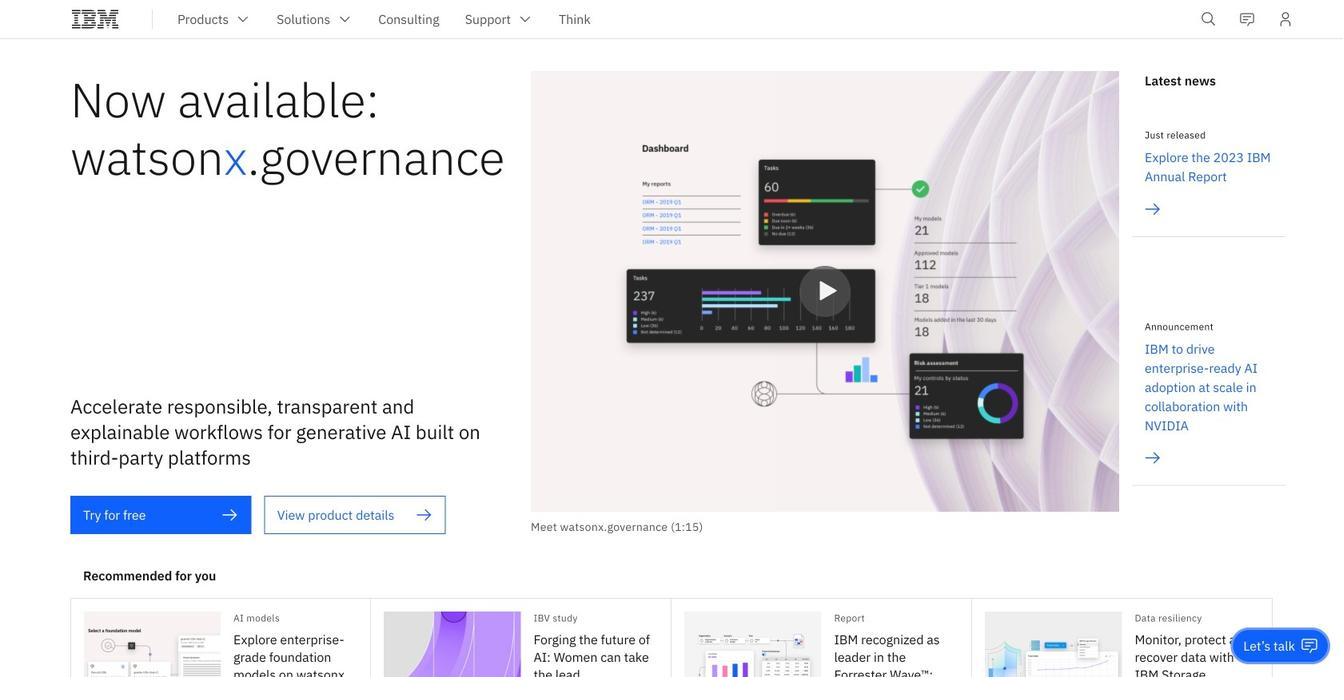 Task type: describe. For each thing, give the bounding box(es) containing it.
let's talk element
[[1244, 638, 1295, 656]]



Task type: vqa. For each thing, say whether or not it's contained in the screenshot.
Contact Us REGION
no



